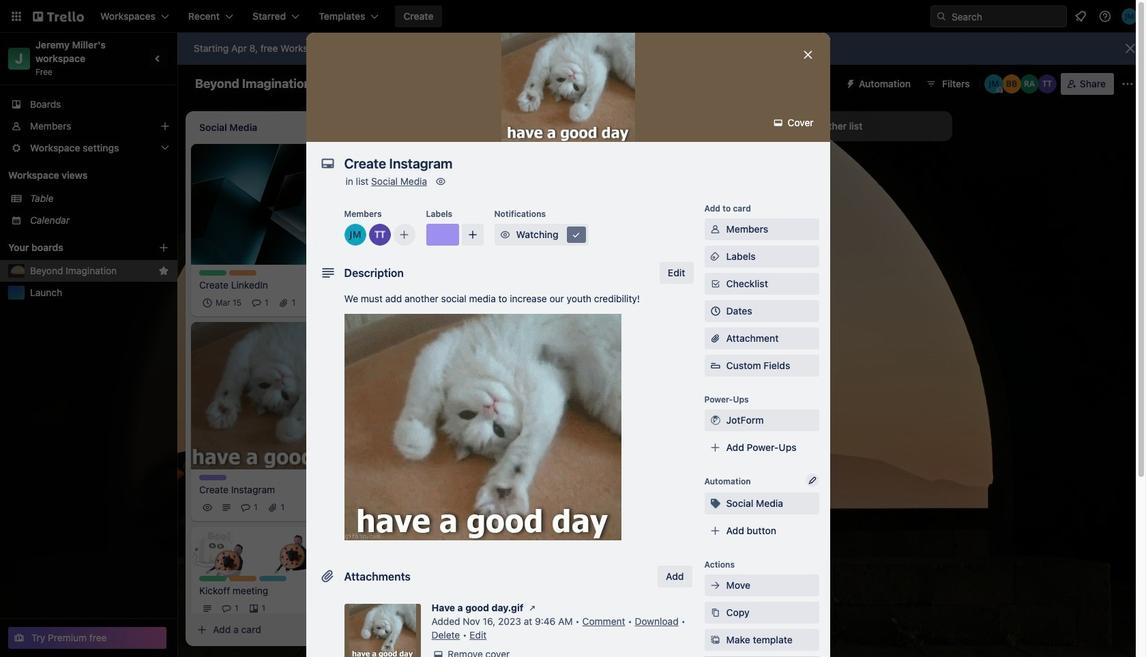 Task type: vqa. For each thing, say whether or not it's contained in the screenshot.
Bob Builder (bobbuilder40) image
yes



Task type: describe. For each thing, give the bounding box(es) containing it.
1 color: orange, title: none image from the top
[[229, 270, 257, 276]]

color: sky, title: "sparkling" element
[[259, 576, 287, 582]]

color: green, title: none image for 1st 'color: orange, title: none' 'image' from the bottom of the page
[[199, 576, 227, 582]]

terry turtle (terryturtle) image for 1st 'color: orange, title: none' 'image' from the bottom of the page
[[337, 601, 353, 617]]

back to home image
[[33, 5, 84, 27]]

search image
[[937, 11, 947, 22]]

your boards with 2 items element
[[8, 240, 138, 256]]

starred icon image
[[158, 266, 169, 276]]

2 color: orange, title: none image from the top
[[229, 576, 257, 582]]

0 notifications image
[[1073, 8, 1089, 25]]

bob builder (bobbuilder40) image
[[1003, 74, 1022, 94]]

customize views image
[[528, 77, 541, 91]]

2 horizontal spatial terry turtle (terryturtle) image
[[1038, 74, 1057, 94]]

edit card image
[[341, 328, 352, 339]]

terry turtle (terryturtle) image for second 'color: orange, title: none' 'image' from the bottom
[[337, 295, 353, 311]]

jeremy miller (jeremymiller198) image inside primary element
[[1122, 8, 1139, 25]]

add board image
[[158, 242, 169, 253]]

0 vertical spatial terry turtle (terryturtle) image
[[369, 224, 391, 246]]

Board name text field
[[188, 73, 318, 95]]

color: green, title: none image for second 'color: orange, title: none' 'image' from the bottom
[[199, 270, 227, 276]]



Task type: locate. For each thing, give the bounding box(es) containing it.
open information menu image
[[1099, 10, 1113, 23]]

0 vertical spatial create from template… image
[[543, 411, 554, 422]]

create from template… image
[[543, 411, 554, 422], [349, 625, 360, 636]]

color: purple, title: none image
[[426, 224, 459, 246], [199, 475, 227, 481]]

2 color: green, title: none image from the top
[[199, 576, 227, 582]]

color: green, title: none image left color: sky, title: "sparkling" element
[[199, 576, 227, 582]]

1 vertical spatial color: green, title: none image
[[199, 576, 227, 582]]

primary element
[[0, 0, 1147, 33]]

1 vertical spatial create from template… image
[[349, 625, 360, 636]]

0 horizontal spatial create from template… image
[[349, 625, 360, 636]]

0 horizontal spatial terry turtle (terryturtle) image
[[317, 500, 334, 516]]

1 horizontal spatial create from template… image
[[543, 411, 554, 422]]

jeremy miller (jeremymiller198) image
[[519, 319, 535, 336]]

0 vertical spatial ruby anderson (rubyanderson7) image
[[1020, 74, 1039, 94]]

0 vertical spatial color: purple, title: none image
[[426, 224, 459, 246]]

have\_a\_good\_day.gif image
[[344, 314, 622, 541]]

1 vertical spatial ruby anderson (rubyanderson7) image
[[538, 319, 554, 336]]

color: orange, title: none image
[[229, 270, 257, 276], [229, 576, 257, 582]]

0 vertical spatial terry turtle (terryturtle) image
[[1038, 74, 1057, 94]]

jeremy miller (jeremymiller198) image
[[1122, 8, 1139, 25], [985, 74, 1004, 94], [344, 224, 366, 246], [337, 500, 353, 516]]

0 vertical spatial color: orange, title: none image
[[229, 270, 257, 276]]

0 vertical spatial color: green, title: none image
[[199, 270, 227, 276]]

None checkbox
[[412, 281, 484, 297]]

color: green, title: none image right starred icon
[[199, 270, 227, 276]]

color: green, title: none image
[[199, 270, 227, 276], [199, 576, 227, 582]]

add members to card image
[[399, 228, 410, 242]]

show menu image
[[1122, 77, 1135, 91]]

1 vertical spatial terry turtle (terryturtle) image
[[337, 295, 353, 311]]

sm image
[[772, 116, 786, 130], [709, 223, 723, 236], [499, 228, 512, 242], [709, 250, 723, 263], [709, 497, 723, 511], [709, 579, 723, 593], [709, 633, 723, 647], [432, 648, 445, 657]]

ruby anderson (rubyanderson7) image for the bob builder (bobbuilder40) icon
[[1020, 74, 1039, 94]]

1 color: green, title: none image from the top
[[199, 270, 227, 276]]

1 vertical spatial terry turtle (terryturtle) image
[[500, 319, 516, 336]]

1 horizontal spatial color: purple, title: none image
[[426, 224, 459, 246]]

terry turtle (terryturtle) image
[[1038, 74, 1057, 94], [500, 319, 516, 336], [317, 500, 334, 516]]

ruby anderson (rubyanderson7) image
[[1020, 74, 1039, 94], [538, 319, 554, 336]]

None text field
[[338, 152, 788, 176]]

1 vertical spatial color: purple, title: none image
[[199, 475, 227, 481]]

sm image
[[840, 73, 859, 92], [434, 175, 448, 188], [570, 228, 583, 242], [709, 414, 723, 427], [526, 601, 540, 615], [709, 606, 723, 620]]

0 horizontal spatial color: purple, title: none image
[[199, 475, 227, 481]]

2 vertical spatial terry turtle (terryturtle) image
[[337, 601, 353, 617]]

None checkbox
[[199, 295, 246, 311]]

create from template… image
[[737, 369, 748, 380]]

color: bold red, title: "thoughts" element
[[393, 352, 420, 357]]

1 vertical spatial color: orange, title: none image
[[229, 576, 257, 582]]

0 horizontal spatial ruby anderson (rubyanderson7) image
[[538, 319, 554, 336]]

terry turtle (terryturtle) image
[[369, 224, 391, 246], [337, 295, 353, 311], [337, 601, 353, 617]]

Search field
[[947, 6, 1067, 27]]

ruby anderson (rubyanderson7) image for jeremy miller (jeremymiller198) image
[[538, 319, 554, 336]]

1 horizontal spatial ruby anderson (rubyanderson7) image
[[1020, 74, 1039, 94]]

1 horizontal spatial terry turtle (terryturtle) image
[[500, 319, 516, 336]]

2 vertical spatial terry turtle (terryturtle) image
[[317, 500, 334, 516]]



